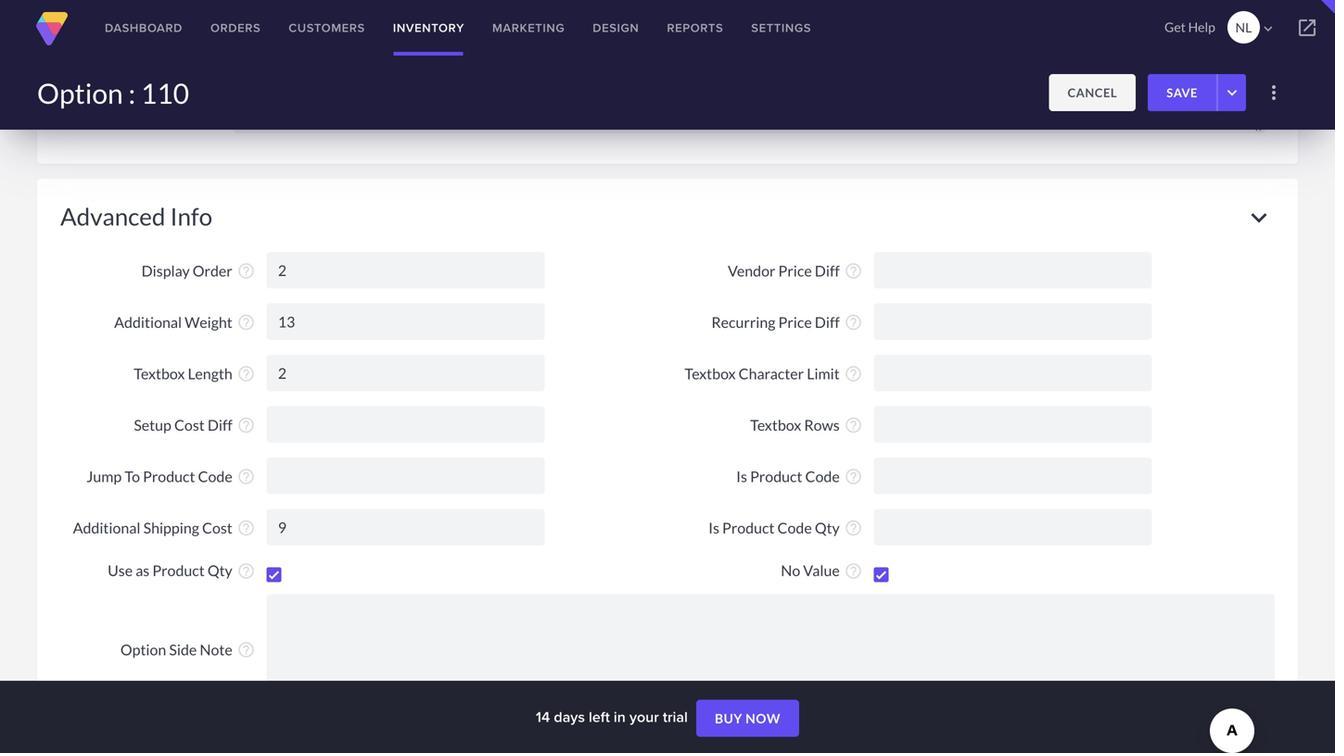 Task type: vqa. For each thing, say whether or not it's contained in the screenshot.
Mod
no



Task type: locate. For each thing, give the bounding box(es) containing it.
product inside 'is product code help_outline'
[[750, 468, 803, 486]]

cancel link
[[1049, 74, 1136, 111]]

1 horizontal spatial textbox
[[685, 365, 736, 383]]

product inside the is product code qty help_outline
[[722, 519, 775, 537]]

marketing
[[492, 19, 565, 37]]

help_outline inside the textbox length help_outline
[[237, 365, 256, 384]]

price right vendor
[[779, 262, 812, 280]]

option for option side note help_outline
[[120, 641, 166, 659]]

additional for help_outline
[[114, 313, 182, 332]]

to inside jump to product code help_outline
[[125, 468, 140, 486]]

trial
[[663, 707, 688, 728]]

product for use as product qty help_outline
[[152, 562, 205, 580]]

to right apply
[[134, 60, 149, 78]]

0 horizontal spatial textbox
[[134, 365, 185, 383]]

product up the is product code qty help_outline
[[750, 468, 803, 486]]

product
[[152, 60, 204, 78], [143, 468, 195, 486], [750, 468, 803, 486], [722, 519, 775, 537], [152, 562, 205, 580]]

code inside 'is product code help_outline'
[[805, 468, 840, 486]]

product up the codes
[[152, 60, 204, 78]]

cost right setup
[[174, 416, 205, 435]]

diff for additional weight help_outline
[[815, 313, 840, 332]]

option left :
[[37, 77, 123, 110]]

to right jump
[[125, 468, 140, 486]]

diff
[[815, 262, 840, 280], [815, 313, 840, 332], [208, 416, 233, 435]]

help_outline
[[237, 262, 256, 281], [844, 262, 863, 281], [237, 314, 256, 332], [844, 314, 863, 332], [237, 365, 256, 384], [844, 365, 863, 384], [237, 417, 256, 435], [844, 417, 863, 435], [237, 468, 256, 487], [844, 468, 863, 487], [237, 520, 256, 538], [844, 520, 863, 538], [237, 562, 256, 581], [844, 562, 863, 581], [237, 641, 256, 660]]

product for apply to product codes
[[152, 60, 204, 78]]

help_outline right "value"
[[844, 562, 863, 581]]

help_outline inside setup cost diff help_outline
[[237, 417, 256, 435]]

to inside apply to product codes
[[134, 60, 149, 78]]

help_outline right rows
[[844, 417, 863, 435]]

1 vertical spatial to
[[125, 468, 140, 486]]

14 days left in your trial
[[536, 707, 692, 728]]

additional inside additional shipping cost help_outline
[[73, 519, 140, 537]]

option
[[37, 77, 123, 110], [120, 641, 166, 659]]

0 vertical spatial cost
[[174, 416, 205, 435]]

None text field
[[267, 252, 545, 289], [874, 252, 1152, 289], [874, 304, 1152, 340], [267, 406, 545, 443], [267, 458, 545, 495], [874, 458, 1152, 495], [267, 509, 545, 546], [874, 509, 1152, 546], [267, 252, 545, 289], [874, 252, 1152, 289], [874, 304, 1152, 340], [267, 406, 545, 443], [267, 458, 545, 495], [874, 458, 1152, 495], [267, 509, 545, 546], [874, 509, 1152, 546]]

help_outline right length
[[237, 365, 256, 384]]

help_outline down the textbox length help_outline
[[237, 417, 256, 435]]

is inside the is product code qty help_outline
[[709, 519, 720, 537]]

more_vert button
[[1256, 74, 1293, 111]]

dashboard link
[[91, 0, 197, 56]]

help_outline down setup cost diff help_outline
[[237, 468, 256, 487]]

help_outline inside use as product qty help_outline
[[237, 562, 256, 581]]

option inside option side note help_outline
[[120, 641, 166, 659]]

help
[[1188, 19, 1216, 35]]

your
[[630, 707, 659, 728]]

shipping
[[143, 519, 199, 537]]

help_outline right shipping
[[237, 520, 256, 538]]

0 vertical spatial diff
[[815, 262, 840, 280]]

qty inside the is product code qty help_outline
[[815, 519, 840, 537]]

product inside apply to product codes
[[152, 60, 204, 78]]

option left side
[[120, 641, 166, 659]]

is
[[736, 468, 747, 486], [709, 519, 720, 537]]

help_outline inside the is product code qty help_outline
[[844, 520, 863, 538]]

textbox left character
[[685, 365, 736, 383]]

additional
[[114, 313, 182, 332], [73, 519, 140, 537]]

1 horizontal spatial qty
[[815, 519, 840, 537]]

cost inside additional shipping cost help_outline
[[202, 519, 233, 537]]

weight
[[185, 313, 233, 332]]

help_outline inside additional weight help_outline
[[237, 314, 256, 332]]

cost inside setup cost diff help_outline
[[174, 416, 205, 435]]

display
[[142, 262, 190, 280]]

help_outline inside 'no value help_outline'
[[844, 562, 863, 581]]

help_outline right note
[[237, 641, 256, 660]]

is product code help_outline
[[736, 468, 863, 487]]

diff up recurring price diff help_outline in the top right of the page
[[815, 262, 840, 280]]

help_outline right order
[[237, 262, 256, 281]]

recurring
[[712, 313, 776, 332]]

price
[[779, 262, 812, 280], [779, 313, 812, 332]]

1 vertical spatial additional
[[73, 519, 140, 537]]

code up no
[[778, 519, 812, 537]]

code down rows
[[805, 468, 840, 486]]

settings
[[751, 19, 811, 37]]

textbox
[[134, 365, 185, 383], [685, 365, 736, 383], [750, 416, 801, 435]]

1 vertical spatial is
[[709, 519, 720, 537]]

is for qty
[[709, 519, 720, 537]]

qty inside use as product qty help_outline
[[208, 562, 233, 580]]

no value help_outline
[[781, 562, 863, 581]]

recurring price diff help_outline
[[712, 313, 863, 332]]

diff inside vendor price diff help_outline
[[815, 262, 840, 280]]

advanced info
[[60, 202, 212, 231]]

to
[[134, 60, 149, 78], [125, 468, 140, 486]]

price for display order help_outline
[[779, 262, 812, 280]]

1 vertical spatial cost
[[202, 519, 233, 537]]

textbox rows help_outline
[[750, 416, 863, 435]]

help_outline inside textbox rows help_outline
[[844, 417, 863, 435]]

2 price from the top
[[779, 313, 812, 332]]

vendor
[[728, 262, 776, 280]]

1 vertical spatial price
[[779, 313, 812, 332]]

price inside recurring price diff help_outline
[[779, 313, 812, 332]]

additional shipping cost help_outline
[[73, 519, 256, 538]]

use
[[108, 562, 133, 580]]

product up shipping
[[143, 468, 195, 486]]

price inside vendor price diff help_outline
[[779, 262, 812, 280]]

textbox left length
[[134, 365, 185, 383]]

left
[[589, 707, 610, 728]]

help_outline right weight
[[237, 314, 256, 332]]

qty down additional shipping cost help_outline
[[208, 562, 233, 580]]

help_outline up recurring price diff help_outline in the top right of the page
[[844, 262, 863, 281]]

product inside use as product qty help_outline
[[152, 562, 205, 580]]

textbox inside 'textbox character limit help_outline'
[[685, 365, 736, 383]]

0 vertical spatial qty
[[815, 519, 840, 537]]

help_outline down additional shipping cost help_outline
[[237, 562, 256, 581]]

1 vertical spatial diff
[[815, 313, 840, 332]]

is inside 'is product code help_outline'
[[736, 468, 747, 486]]

additional down 'display'
[[114, 313, 182, 332]]

textbox left rows
[[750, 416, 801, 435]]

get
[[1165, 19, 1186, 35]]

order
[[193, 262, 233, 280]]

code for help_outline
[[778, 519, 812, 537]]

0 vertical spatial price
[[779, 262, 812, 280]]

display order help_outline
[[142, 262, 256, 281]]

help_outline inside additional shipping cost help_outline
[[237, 520, 256, 538]]

product for jump to product code help_outline
[[143, 468, 195, 486]]

limit
[[807, 365, 840, 383]]

qty up "value"
[[815, 519, 840, 537]]

customers
[[289, 19, 365, 37]]

help_outline down vendor price diff help_outline
[[844, 314, 863, 332]]

0 horizontal spatial qty
[[208, 562, 233, 580]]

product right as on the left of page
[[152, 562, 205, 580]]

help_outline right limit
[[844, 365, 863, 384]]

cost
[[174, 416, 205, 435], [202, 519, 233, 537]]

help_outline down textbox rows help_outline
[[844, 468, 863, 487]]

0 vertical spatial to
[[134, 60, 149, 78]]

cost right shipping
[[202, 519, 233, 537]]

now
[[746, 711, 781, 727]]

jump to product code help_outline
[[86, 468, 256, 487]]

1 price from the top
[[779, 262, 812, 280]]

info
[[170, 202, 212, 231]]

buy
[[715, 711, 743, 727]]

product down 'is product code help_outline' at right bottom
[[722, 519, 775, 537]]

additional up use
[[73, 519, 140, 537]]

additional inside additional weight help_outline
[[114, 313, 182, 332]]

code inside jump to product code help_outline
[[198, 468, 233, 486]]

qty
[[815, 519, 840, 537], [208, 562, 233, 580]]

price down vendor price diff help_outline
[[779, 313, 812, 332]]

help_outline inside 'textbox character limit help_outline'
[[844, 365, 863, 384]]

1 vertical spatial qty
[[208, 562, 233, 580]]

code inside the is product code qty help_outline
[[778, 519, 812, 537]]

1 horizontal spatial is
[[736, 468, 747, 486]]

0 vertical spatial additional
[[114, 313, 182, 332]]

in
[[614, 707, 626, 728]]

1 vertical spatial option
[[120, 641, 166, 659]]

2 horizontal spatial textbox
[[750, 416, 801, 435]]

2 vertical spatial diff
[[208, 416, 233, 435]]

0 vertical spatial option
[[37, 77, 123, 110]]

diff down length
[[208, 416, 233, 435]]

14
[[536, 707, 550, 728]]

code
[[198, 468, 233, 486], [805, 468, 840, 486], [778, 519, 812, 537]]

0 horizontal spatial is
[[709, 519, 720, 537]]

textbox inside textbox rows help_outline
[[750, 416, 801, 435]]

None text field
[[267, 304, 545, 340], [267, 355, 545, 392], [874, 355, 1152, 392], [874, 406, 1152, 443], [267, 595, 1275, 704], [267, 304, 545, 340], [267, 355, 545, 392], [874, 355, 1152, 392], [874, 406, 1152, 443], [267, 595, 1275, 704]]

help_outline up 'no value help_outline'
[[844, 520, 863, 538]]

diff inside recurring price diff help_outline
[[815, 313, 840, 332]]

code down setup cost diff help_outline
[[198, 468, 233, 486]]

note
[[200, 641, 233, 659]]

textbox character limit help_outline
[[685, 365, 863, 384]]

is product code qty help_outline
[[709, 519, 863, 538]]

0 vertical spatial is
[[736, 468, 747, 486]]

nl 
[[1236, 19, 1277, 37]]

additional for cost
[[73, 519, 140, 537]]

product inside jump to product code help_outline
[[143, 468, 195, 486]]

diff up limit
[[815, 313, 840, 332]]



Task type: describe. For each thing, give the bounding box(es) containing it.
is for help_outline
[[736, 468, 747, 486]]

reports
[[667, 19, 724, 37]]

as
[[136, 562, 150, 580]]

apply
[[93, 60, 131, 78]]

orders
[[210, 19, 261, 37]]

buy now
[[715, 711, 781, 727]]

cancel
[[1068, 85, 1118, 100]]

option for option : 110
[[37, 77, 123, 110]]

get help
[[1165, 19, 1216, 35]]

buy now link
[[696, 701, 799, 738]]

save
[[1167, 85, 1198, 100]]

character
[[739, 365, 804, 383]]


[[1260, 20, 1277, 37]]

value
[[803, 562, 840, 580]]

textbox length help_outline
[[134, 365, 256, 384]]

no
[[781, 562, 801, 580]]

option : 110
[[37, 77, 189, 110]]

textbox for diff
[[750, 416, 801, 435]]

textbox for help_outline
[[685, 365, 736, 383]]

qty for use as product qty help_outline
[[208, 562, 233, 580]]

expand_more
[[1244, 202, 1275, 234]]

help_outline inside jump to product code help_outline
[[237, 468, 256, 487]]

apply to product codes
[[93, 60, 204, 99]]

codes
[[163, 81, 204, 99]]

help_outline inside display order help_outline
[[237, 262, 256, 281]]

help_outline inside vendor price diff help_outline
[[844, 262, 863, 281]]

:
[[128, 77, 135, 110]]

side
[[169, 641, 197, 659]]

setup
[[134, 416, 171, 435]]

days
[[554, 707, 585, 728]]

110
[[141, 77, 189, 110]]

vendor price diff help_outline
[[728, 262, 863, 281]]

diff inside setup cost diff help_outline
[[208, 416, 233, 435]]

textbox inside the textbox length help_outline
[[134, 365, 185, 383]]

length
[[188, 365, 233, 383]]

jump
[[86, 468, 122, 486]]

more_vert
[[1263, 82, 1285, 104]]

dashboard
[[105, 19, 183, 37]]

inventory
[[393, 19, 465, 37]]

diff for display order help_outline
[[815, 262, 840, 280]]

help_outline inside recurring price diff help_outline
[[844, 314, 863, 332]]

nl
[[1236, 19, 1252, 35]]


[[1296, 17, 1319, 39]]

rows
[[804, 416, 840, 435]]

qty for is product code qty help_outline
[[815, 519, 840, 537]]

to for apply to product codes
[[134, 60, 149, 78]]

help_outline inside option side note help_outline
[[237, 641, 256, 660]]

 link
[[1280, 0, 1335, 56]]

use as product qty help_outline
[[108, 562, 256, 581]]

additional weight help_outline
[[114, 313, 256, 332]]

advanced
[[60, 202, 166, 231]]

option side note help_outline
[[120, 641, 256, 660]]

price for additional weight help_outline
[[779, 313, 812, 332]]

save link
[[1148, 74, 1217, 111]]

setup cost diff help_outline
[[134, 416, 256, 435]]

code for code
[[805, 468, 840, 486]]

design
[[593, 19, 639, 37]]

help_outline inside 'is product code help_outline'
[[844, 468, 863, 487]]

to for jump to product code help_outline
[[125, 468, 140, 486]]



